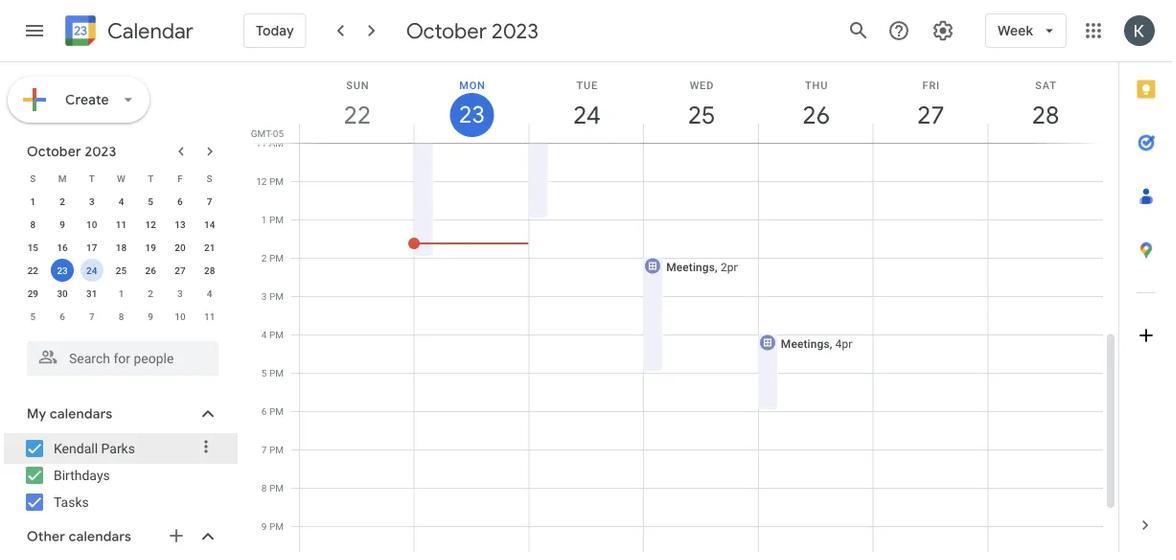 Task type: locate. For each thing, give the bounding box(es) containing it.
2 horizontal spatial 3
[[262, 290, 267, 302]]

26 inside row group
[[145, 265, 156, 276]]

november 7 element
[[80, 305, 103, 328]]

, for 2pm
[[715, 260, 718, 274]]

9
[[60, 219, 65, 230], [148, 311, 153, 322], [262, 520, 267, 532]]

29
[[27, 288, 38, 299]]

7
[[207, 196, 212, 207], [89, 311, 95, 322], [262, 444, 267, 455]]

25 down the "18"
[[116, 265, 127, 276]]

1 vertical spatial 2
[[262, 252, 267, 264]]

23 down 'mon'
[[458, 100, 484, 130]]

24 cell
[[77, 259, 107, 282]]

,
[[715, 260, 718, 274], [830, 337, 832, 350]]

pm up 8 pm
[[269, 444, 284, 455]]

11 for 11 am
[[256, 137, 267, 149]]

26 inside column header
[[801, 99, 829, 131]]

grid
[[245, 62, 1119, 552]]

23 cell
[[48, 259, 77, 282]]

3 for the november 3 element
[[177, 288, 183, 299]]

6 for november 6 element
[[60, 311, 65, 322]]

t
[[89, 173, 95, 184], [148, 173, 154, 184]]

0 horizontal spatial 8
[[30, 219, 36, 230]]

1 horizontal spatial 22
[[342, 99, 370, 131]]

4
[[119, 196, 124, 207], [207, 288, 212, 299], [262, 329, 267, 340]]

october up m
[[27, 143, 81, 160]]

0 horizontal spatial 27
[[175, 265, 186, 276]]

pm for 5 pm
[[269, 367, 284, 379]]

mon
[[459, 79, 486, 91]]

october 2023 up 'mon'
[[406, 17, 539, 44]]

4 pm
[[262, 329, 284, 340]]

3 up the 10 element
[[89, 196, 95, 207]]

birthdays
[[54, 467, 110, 483]]

november 11 element
[[198, 305, 221, 328]]

2 t from the left
[[148, 173, 154, 184]]

8 up 9 pm
[[262, 482, 267, 494]]

29 element
[[21, 282, 44, 305]]

1 vertical spatial 25
[[116, 265, 127, 276]]

meetings for meetings , 2pm
[[666, 260, 715, 274]]

1 vertical spatial 7
[[89, 311, 95, 322]]

28 column header
[[988, 62, 1103, 143]]

6 row from the top
[[18, 282, 224, 305]]

5 down 29 element
[[30, 311, 36, 322]]

2 horizontal spatial 11
[[256, 137, 267, 149]]

pm
[[269, 175, 284, 187], [269, 214, 284, 225], [269, 252, 284, 264], [269, 290, 284, 302], [269, 329, 284, 340], [269, 367, 284, 379], [269, 405, 284, 417], [269, 444, 284, 455], [269, 482, 284, 494], [269, 520, 284, 532]]

12 inside grid
[[256, 175, 267, 187]]

1 down 25 'element' at the left of the page
[[119, 288, 124, 299]]

0 horizontal spatial s
[[30, 173, 36, 184]]

2 down 1 pm
[[262, 252, 267, 264]]

0 vertical spatial 2
[[60, 196, 65, 207]]

9 pm from the top
[[269, 482, 284, 494]]

22
[[342, 99, 370, 131], [27, 265, 38, 276]]

10 for the 10 element
[[86, 219, 97, 230]]

1 pm from the top
[[269, 175, 284, 187]]

0 vertical spatial 8
[[30, 219, 36, 230]]

, left 4pm
[[830, 337, 832, 350]]

28 inside 28 column header
[[1031, 99, 1058, 131]]

28 down 21
[[204, 265, 215, 276]]

22 down "sun"
[[342, 99, 370, 131]]

12 up "19"
[[145, 219, 156, 230]]

calendars inside dropdown button
[[50, 405, 112, 423]]

1 horizontal spatial meetings
[[781, 337, 830, 350]]

11 am
[[256, 137, 284, 149]]

23 inside mon 23
[[458, 100, 484, 130]]

1 horizontal spatial ,
[[830, 337, 832, 350]]

0 vertical spatial october
[[406, 17, 487, 44]]

12
[[256, 175, 267, 187], [145, 219, 156, 230]]

0 horizontal spatial 11
[[116, 219, 127, 230]]

13
[[175, 219, 186, 230]]

gmt-05
[[251, 127, 284, 139]]

0 horizontal spatial 6
[[60, 311, 65, 322]]

1 horizontal spatial 2023
[[492, 17, 539, 44]]

2 vertical spatial 7
[[262, 444, 267, 455]]

0 vertical spatial 23
[[458, 100, 484, 130]]

11 left am
[[256, 137, 267, 149]]

26 down thu
[[801, 99, 829, 131]]

26 link
[[794, 93, 838, 137]]

22 column header
[[299, 62, 415, 143]]

0 vertical spatial meetings
[[666, 260, 715, 274]]

None search field
[[0, 334, 238, 376]]

3 pm from the top
[[269, 252, 284, 264]]

Search for people text field
[[38, 341, 207, 376]]

1 vertical spatial october
[[27, 143, 81, 160]]

calendar heading
[[104, 18, 193, 45]]

1 vertical spatial 2023
[[85, 143, 116, 160]]

15 element
[[21, 236, 44, 259]]

s left m
[[30, 173, 36, 184]]

calendars inside 'dropdown button'
[[69, 528, 131, 545]]

28 down sat
[[1031, 99, 1058, 131]]

3 down 2 pm
[[262, 290, 267, 302]]

1 inside grid
[[262, 214, 267, 225]]

1 horizontal spatial 1
[[119, 288, 124, 299]]

28
[[1031, 99, 1058, 131], [204, 265, 215, 276]]

31
[[86, 288, 97, 299]]

add other calendars image
[[167, 526, 186, 545]]

1 for 1 pm
[[262, 214, 267, 225]]

1 horizontal spatial 24
[[572, 99, 599, 131]]

2 horizontal spatial 1
[[262, 214, 267, 225]]

8 pm
[[262, 482, 284, 494]]

s right f
[[207, 173, 212, 184]]

7 for november 7 element
[[89, 311, 95, 322]]

22 inside column header
[[342, 99, 370, 131]]

11 for 11 element
[[116, 219, 127, 230]]

28 link
[[1024, 93, 1068, 137]]

0 vertical spatial 9
[[60, 219, 65, 230]]

24
[[572, 99, 599, 131], [86, 265, 97, 276]]

0 horizontal spatial 22
[[27, 265, 38, 276]]

8 pm from the top
[[269, 444, 284, 455]]

1
[[30, 196, 36, 207], [262, 214, 267, 225], [119, 288, 124, 299]]

1 vertical spatial 28
[[204, 265, 215, 276]]

create
[[65, 91, 109, 108]]

24 down 17
[[86, 265, 97, 276]]

1 vertical spatial meetings
[[781, 337, 830, 350]]

1 horizontal spatial 11
[[204, 311, 215, 322]]

1 horizontal spatial 6
[[177, 196, 183, 207]]

1 vertical spatial october 2023
[[27, 143, 116, 160]]

27 column header
[[873, 62, 988, 143]]

25
[[687, 99, 714, 131], [116, 265, 127, 276]]

0 vertical spatial ,
[[715, 260, 718, 274]]

18
[[116, 242, 127, 253]]

0 horizontal spatial 23
[[57, 265, 68, 276]]

2 vertical spatial 4
[[262, 329, 267, 340]]

5 down 4 pm
[[262, 367, 267, 379]]

5 row from the top
[[18, 259, 224, 282]]

0 vertical spatial 6
[[177, 196, 183, 207]]

other calendars
[[27, 528, 131, 545]]

tab list
[[1120, 62, 1172, 498]]

1 vertical spatial calendars
[[69, 528, 131, 545]]

4 row from the top
[[18, 236, 224, 259]]

sat 28
[[1031, 79, 1058, 131]]

other
[[27, 528, 65, 545]]

2 horizontal spatial 5
[[262, 367, 267, 379]]

1 vertical spatial 5
[[30, 311, 36, 322]]

2 vertical spatial 6
[[262, 405, 267, 417]]

2023
[[492, 17, 539, 44], [85, 143, 116, 160]]

0 vertical spatial 28
[[1031, 99, 1058, 131]]

0 vertical spatial 1
[[30, 196, 36, 207]]

0 vertical spatial 5
[[148, 196, 153, 207]]

12 for 12
[[145, 219, 156, 230]]

2 horizontal spatial 6
[[262, 405, 267, 417]]

0 vertical spatial 11
[[256, 137, 267, 149]]

2 vertical spatial 1
[[119, 288, 124, 299]]

7 inside grid
[[262, 444, 267, 455]]

2
[[60, 196, 65, 207], [262, 252, 267, 264], [148, 288, 153, 299]]

11 down the november 4 element
[[204, 311, 215, 322]]

october
[[406, 17, 487, 44], [27, 143, 81, 160]]

8 down november 1 element
[[119, 311, 124, 322]]

november 1 element
[[110, 282, 133, 305]]

am
[[269, 137, 284, 149]]

8 up 15 element in the top of the page
[[30, 219, 36, 230]]

pm down 4 pm
[[269, 367, 284, 379]]

2 row from the top
[[18, 190, 224, 213]]

1 horizontal spatial 26
[[801, 99, 829, 131]]

1 horizontal spatial 23
[[458, 100, 484, 130]]

1 vertical spatial 12
[[145, 219, 156, 230]]

sat
[[1035, 79, 1057, 91]]

october 2023
[[406, 17, 539, 44], [27, 143, 116, 160]]

pm down am
[[269, 175, 284, 187]]

20
[[175, 242, 186, 253]]

meetings , 2pm
[[666, 260, 744, 274]]

0 horizontal spatial 9
[[60, 219, 65, 230]]

8 inside grid
[[262, 482, 267, 494]]

1 horizontal spatial 27
[[916, 99, 944, 131]]

2 horizontal spatial 4
[[262, 329, 267, 340]]

2 vertical spatial 9
[[262, 520, 267, 532]]

9 down 8 pm
[[262, 520, 267, 532]]

november 4 element
[[198, 282, 221, 305]]

0 horizontal spatial 12
[[145, 219, 156, 230]]

6 up '7 pm'
[[262, 405, 267, 417]]

0 horizontal spatial 5
[[30, 311, 36, 322]]

main drawer image
[[23, 19, 46, 42]]

1 vertical spatial 11
[[116, 219, 127, 230]]

2 for november 2 element
[[148, 288, 153, 299]]

22 element
[[21, 259, 44, 282]]

meetings left 2pm
[[666, 260, 715, 274]]

1 horizontal spatial 7
[[207, 196, 212, 207]]

17
[[86, 242, 97, 253]]

calendars up kendall
[[50, 405, 112, 423]]

0 vertical spatial 27
[[916, 99, 944, 131]]

1 vertical spatial 26
[[145, 265, 156, 276]]

october 2023 up m
[[27, 143, 116, 160]]

pm up 9 pm
[[269, 482, 284, 494]]

27 down fri
[[916, 99, 944, 131]]

pm down 2 pm
[[269, 290, 284, 302]]

28 element
[[198, 259, 221, 282]]

today button
[[243, 8, 306, 54]]

pm for 2 pm
[[269, 252, 284, 264]]

0 horizontal spatial 24
[[86, 265, 97, 276]]

meetings
[[666, 260, 715, 274], [781, 337, 830, 350]]

calendars down tasks
[[69, 528, 131, 545]]

my calendars list
[[4, 431, 238, 518]]

27 down the 20
[[175, 265, 186, 276]]

0 vertical spatial 26
[[801, 99, 829, 131]]

24 link
[[565, 93, 609, 137]]

1 vertical spatial 27
[[175, 265, 186, 276]]

16 element
[[51, 236, 74, 259]]

1 up 15 element in the top of the page
[[30, 196, 36, 207]]

5 up 12 element
[[148, 196, 153, 207]]

26 column header
[[758, 62, 874, 143]]

pm up the 5 pm
[[269, 329, 284, 340]]

2 pm from the top
[[269, 214, 284, 225]]

2 vertical spatial 8
[[262, 482, 267, 494]]

3 down 27 element
[[177, 288, 183, 299]]

1 horizontal spatial october 2023
[[406, 17, 539, 44]]

10 for november 10 element
[[175, 311, 186, 322]]

row containing 5
[[18, 305, 224, 328]]

pm for 8 pm
[[269, 482, 284, 494]]

7 up 14 element
[[207, 196, 212, 207]]

12 down '11 am'
[[256, 175, 267, 187]]

s
[[30, 173, 36, 184], [207, 173, 212, 184]]

10 pm from the top
[[269, 520, 284, 532]]

1 vertical spatial 6
[[60, 311, 65, 322]]

23, today element
[[51, 259, 74, 282]]

7 pm from the top
[[269, 405, 284, 417]]

0 horizontal spatial 4
[[119, 196, 124, 207]]

24 column header
[[529, 62, 644, 143]]

7 up 8 pm
[[262, 444, 267, 455]]

25 down "wed"
[[687, 99, 714, 131]]

6
[[177, 196, 183, 207], [60, 311, 65, 322], [262, 405, 267, 417]]

0 vertical spatial calendars
[[50, 405, 112, 423]]

1 horizontal spatial 9
[[148, 311, 153, 322]]

3
[[89, 196, 95, 207], [177, 288, 183, 299], [262, 290, 267, 302]]

23 down the 16
[[57, 265, 68, 276]]

8 inside "element"
[[119, 311, 124, 322]]

1 vertical spatial 1
[[262, 214, 267, 225]]

4 down 28 element at the left of the page
[[207, 288, 212, 299]]

2 horizontal spatial 7
[[262, 444, 267, 455]]

6 down f
[[177, 196, 183, 207]]

1 horizontal spatial 12
[[256, 175, 267, 187]]

1 horizontal spatial s
[[207, 173, 212, 184]]

tue 24
[[572, 79, 599, 131]]

1 horizontal spatial 28
[[1031, 99, 1058, 131]]

thu
[[805, 79, 828, 91]]

2 horizontal spatial 9
[[262, 520, 267, 532]]

other calendars button
[[4, 521, 238, 552]]

27 element
[[169, 259, 192, 282]]

12 inside 12 element
[[145, 219, 156, 230]]

22 down 15
[[27, 265, 38, 276]]

25 link
[[680, 93, 724, 137]]

4 for the november 4 element
[[207, 288, 212, 299]]

6 down 30 element
[[60, 311, 65, 322]]

meetings left 4pm
[[781, 337, 830, 350]]

1 down 12 pm
[[262, 214, 267, 225]]

3 row from the top
[[18, 213, 224, 236]]

pm down 8 pm
[[269, 520, 284, 532]]

26 down "19"
[[145, 265, 156, 276]]

31 element
[[80, 282, 103, 305]]

5 pm from the top
[[269, 329, 284, 340]]

9 up 16 element
[[60, 219, 65, 230]]

2 down m
[[60, 196, 65, 207]]

2023 up 23 column header
[[492, 17, 539, 44]]

0 vertical spatial 4
[[119, 196, 124, 207]]

pm for 4 pm
[[269, 329, 284, 340]]

0 vertical spatial 22
[[342, 99, 370, 131]]

1 horizontal spatial t
[[148, 173, 154, 184]]

0 horizontal spatial 7
[[89, 311, 95, 322]]

1 vertical spatial 24
[[86, 265, 97, 276]]

1 horizontal spatial 2
[[148, 288, 153, 299]]

1 horizontal spatial 25
[[687, 99, 714, 131]]

0 horizontal spatial t
[[89, 173, 95, 184]]

wed
[[690, 79, 714, 91]]

13 element
[[169, 213, 192, 236]]

row group
[[18, 190, 224, 328]]

7 down 31 element
[[89, 311, 95, 322]]

19 element
[[139, 236, 162, 259]]

1 vertical spatial 8
[[119, 311, 124, 322]]

pm for 6 pm
[[269, 405, 284, 417]]

pm for 1 pm
[[269, 214, 284, 225]]

pm down 1 pm
[[269, 252, 284, 264]]

9 down november 2 element
[[148, 311, 153, 322]]

november 3 element
[[169, 282, 192, 305]]

5 for 5 pm
[[262, 367, 267, 379]]

thu 26
[[801, 79, 829, 131]]

24 element
[[80, 259, 103, 282]]

5 for november 5 element
[[30, 311, 36, 322]]

10
[[86, 219, 97, 230], [175, 311, 186, 322]]

0 horizontal spatial 26
[[145, 265, 156, 276]]

0 horizontal spatial 25
[[116, 265, 127, 276]]

26
[[801, 99, 829, 131], [145, 265, 156, 276]]

6 pm
[[262, 405, 284, 417]]

october up 'mon'
[[406, 17, 487, 44]]

4 up the 5 pm
[[262, 329, 267, 340]]

row
[[18, 167, 224, 190], [18, 190, 224, 213], [18, 213, 224, 236], [18, 236, 224, 259], [18, 259, 224, 282], [18, 282, 224, 305], [18, 305, 224, 328]]

, left 2pm
[[715, 260, 718, 274]]

27 inside 27 element
[[175, 265, 186, 276]]

11 up the "18"
[[116, 219, 127, 230]]

5 inside grid
[[262, 367, 267, 379]]

8
[[30, 219, 36, 230], [119, 311, 124, 322], [262, 482, 267, 494]]

4 up 11 element
[[119, 196, 124, 207]]

1 row from the top
[[18, 167, 224, 190]]

1 vertical spatial ,
[[830, 337, 832, 350]]

calendars
[[50, 405, 112, 423], [69, 528, 131, 545]]

10 down the november 3 element
[[175, 311, 186, 322]]

2 vertical spatial 5
[[262, 367, 267, 379]]

0 vertical spatial 25
[[687, 99, 714, 131]]

12 element
[[139, 213, 162, 236]]

6 pm from the top
[[269, 367, 284, 379]]

2023 down create
[[85, 143, 116, 160]]

1 vertical spatial 22
[[27, 265, 38, 276]]

4 pm from the top
[[269, 290, 284, 302]]

5
[[148, 196, 153, 207], [30, 311, 36, 322], [262, 367, 267, 379]]

18 element
[[110, 236, 133, 259]]

0 vertical spatial 12
[[256, 175, 267, 187]]

pm up 2 pm
[[269, 214, 284, 225]]

24 down tue
[[572, 99, 599, 131]]

1 horizontal spatial 10
[[175, 311, 186, 322]]

27 link
[[909, 93, 953, 137]]

10 up 17
[[86, 219, 97, 230]]

11
[[256, 137, 267, 149], [116, 219, 127, 230], [204, 311, 215, 322]]

23
[[458, 100, 484, 130], [57, 265, 68, 276]]

11 inside grid
[[256, 137, 267, 149]]

0 vertical spatial 24
[[572, 99, 599, 131]]

1 for november 1 element
[[119, 288, 124, 299]]

pm up '7 pm'
[[269, 405, 284, 417]]

2 horizontal spatial 8
[[262, 482, 267, 494]]

t right m
[[89, 173, 95, 184]]

30
[[57, 288, 68, 299]]

t left f
[[148, 173, 154, 184]]

9 for 9 pm
[[262, 520, 267, 532]]

1 horizontal spatial 4
[[207, 288, 212, 299]]

2 down 26 element
[[148, 288, 153, 299]]

27
[[916, 99, 944, 131], [175, 265, 186, 276]]

2 vertical spatial 2
[[148, 288, 153, 299]]

7 row from the top
[[18, 305, 224, 328]]



Task type: vqa. For each thing, say whether or not it's contained in the screenshot.
left 9
yes



Task type: describe. For each thing, give the bounding box(es) containing it.
24 inside cell
[[86, 265, 97, 276]]

tasks
[[54, 494, 89, 510]]

25 inside 'element'
[[116, 265, 127, 276]]

fri 27
[[916, 79, 944, 131]]

fri
[[923, 79, 940, 91]]

october 2023 grid
[[18, 167, 224, 328]]

10 element
[[80, 213, 103, 236]]

meetings for meetings , 4pm
[[781, 337, 830, 350]]

november 5 element
[[21, 305, 44, 328]]

11 element
[[110, 213, 133, 236]]

22 inside row
[[27, 265, 38, 276]]

23 link
[[450, 93, 494, 137]]

30 element
[[51, 282, 74, 305]]

row containing 29
[[18, 282, 224, 305]]

05
[[273, 127, 284, 139]]

12 for 12 pm
[[256, 175, 267, 187]]

gmt-
[[251, 127, 273, 139]]

2 s from the left
[[207, 173, 212, 184]]

pm for 12 pm
[[269, 175, 284, 187]]

19
[[145, 242, 156, 253]]

today
[[256, 22, 294, 39]]

0 vertical spatial 7
[[207, 196, 212, 207]]

15
[[27, 242, 38, 253]]

26 element
[[139, 259, 162, 282]]

2 for 2 pm
[[262, 252, 267, 264]]

17 element
[[80, 236, 103, 259]]

pm for 3 pm
[[269, 290, 284, 302]]

kendall parks
[[54, 440, 135, 456]]

november 6 element
[[51, 305, 74, 328]]

1 s from the left
[[30, 173, 36, 184]]

0 horizontal spatial 1
[[30, 196, 36, 207]]

14 element
[[198, 213, 221, 236]]

sun
[[346, 79, 369, 91]]

0 vertical spatial october 2023
[[406, 17, 539, 44]]

4 for 4 pm
[[262, 329, 267, 340]]

21
[[204, 242, 215, 253]]

16
[[57, 242, 68, 253]]

1 pm
[[262, 214, 284, 225]]

row group containing 1
[[18, 190, 224, 328]]

my calendars
[[27, 405, 112, 423]]

25 column header
[[643, 62, 759, 143]]

november 10 element
[[169, 305, 192, 328]]

3 for 3 pm
[[262, 290, 267, 302]]

9 for the november 9 element
[[148, 311, 153, 322]]

calendars for other calendars
[[69, 528, 131, 545]]

5 pm
[[262, 367, 284, 379]]

create button
[[8, 77, 149, 123]]

m
[[58, 173, 67, 184]]

3 pm
[[262, 290, 284, 302]]

0 horizontal spatial 3
[[89, 196, 95, 207]]

calendar
[[107, 18, 193, 45]]

support image
[[888, 19, 911, 42]]

9 pm
[[262, 520, 284, 532]]

25 inside wed 25
[[687, 99, 714, 131]]

0 horizontal spatial 2
[[60, 196, 65, 207]]

wed 25
[[687, 79, 714, 131]]

6 for 6 pm
[[262, 405, 267, 417]]

pm for 7 pm
[[269, 444, 284, 455]]

23 inside "element"
[[57, 265, 68, 276]]

, for 4pm
[[830, 337, 832, 350]]

parks
[[101, 440, 135, 456]]

my
[[27, 405, 46, 423]]

2pm
[[721, 260, 744, 274]]

calendar element
[[61, 12, 193, 54]]

8 for november 8 "element"
[[119, 311, 124, 322]]

7 pm
[[262, 444, 284, 455]]

w
[[117, 173, 125, 184]]

14
[[204, 219, 215, 230]]

4pm
[[835, 337, 859, 350]]

27 inside 27 column header
[[916, 99, 944, 131]]

calendars for my calendars
[[50, 405, 112, 423]]

8 for 8 pm
[[262, 482, 267, 494]]

row containing 8
[[18, 213, 224, 236]]

row containing 1
[[18, 190, 224, 213]]

grid containing 22
[[245, 62, 1119, 552]]

1 t from the left
[[89, 173, 95, 184]]

22 link
[[335, 93, 379, 137]]

kendall parks list item
[[4, 431, 238, 464]]

november 2 element
[[139, 282, 162, 305]]

0 horizontal spatial 2023
[[85, 143, 116, 160]]

week
[[998, 22, 1033, 39]]

week button
[[985, 8, 1067, 54]]

mon 23
[[458, 79, 486, 130]]

24 inside column header
[[572, 99, 599, 131]]

pm for 9 pm
[[269, 520, 284, 532]]

settings menu image
[[932, 19, 955, 42]]

20 element
[[169, 236, 192, 259]]

28 inside 28 element
[[204, 265, 215, 276]]

0 vertical spatial 2023
[[492, 17, 539, 44]]

21 element
[[198, 236, 221, 259]]

1 horizontal spatial october
[[406, 17, 487, 44]]

sun 22
[[342, 79, 370, 131]]

25 element
[[110, 259, 133, 282]]

f
[[177, 173, 183, 184]]

23 column header
[[414, 62, 529, 143]]

november 9 element
[[139, 305, 162, 328]]

row containing s
[[18, 167, 224, 190]]

row containing 15
[[18, 236, 224, 259]]

row containing 22
[[18, 259, 224, 282]]

2 pm
[[262, 252, 284, 264]]

my calendars button
[[4, 399, 238, 429]]

12 pm
[[256, 175, 284, 187]]

kendall
[[54, 440, 98, 456]]

11 for november 11 element
[[204, 311, 215, 322]]

meetings , 4pm
[[781, 337, 859, 350]]

november 8 element
[[110, 305, 133, 328]]

tue
[[576, 79, 598, 91]]

7 for 7 pm
[[262, 444, 267, 455]]



